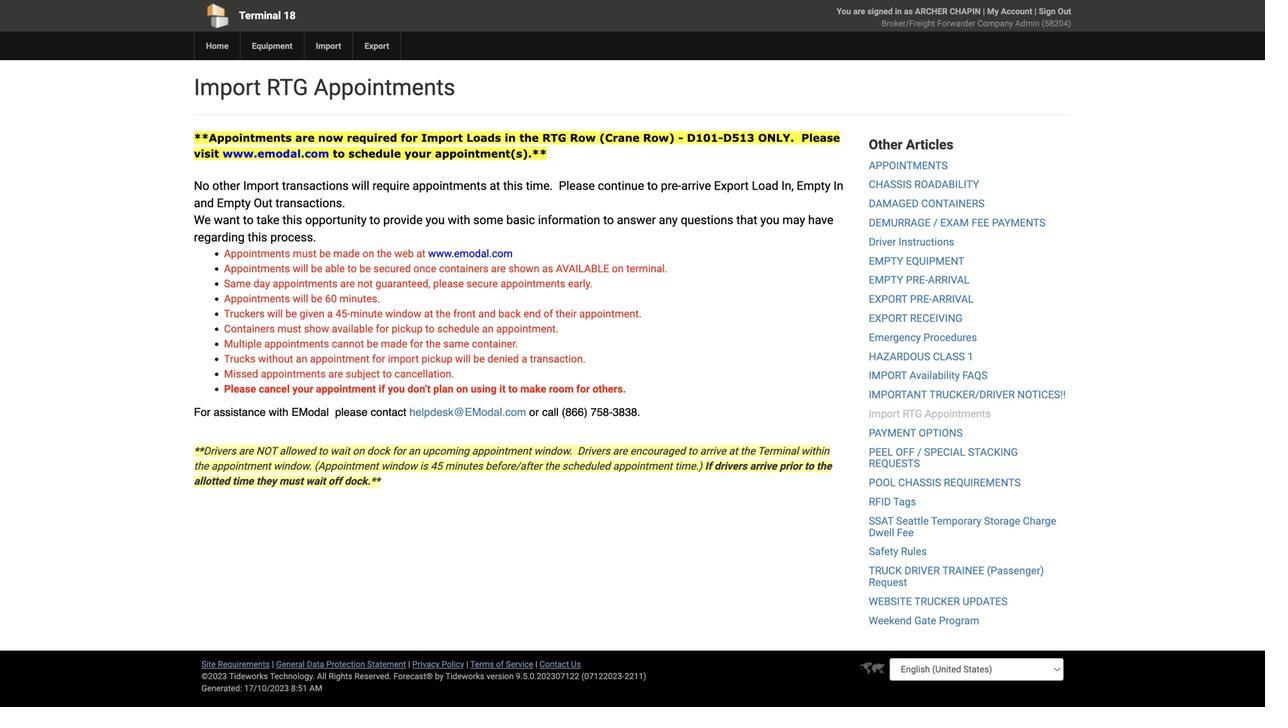 Task type: vqa. For each thing, say whether or not it's contained in the screenshot.
Technology.
yes



Task type: describe. For each thing, give the bounding box(es) containing it.
0 horizontal spatial schedule
[[349, 147, 401, 160]]

broker/freight
[[882, 18, 935, 28]]

0 horizontal spatial terminal
[[239, 9, 281, 22]]

**appointments
[[194, 131, 292, 144]]

1 horizontal spatial made
[[381, 338, 407, 350]]

at left front
[[424, 308, 433, 320]]

to down now
[[333, 147, 345, 160]]

import link
[[304, 32, 353, 60]]

the left scheduled
[[545, 461, 560, 473]]

scheduled
[[562, 461, 610, 473]]

0 horizontal spatial please
[[224, 383, 256, 396]]

to left pre- on the right of the page
[[647, 179, 658, 193]]

as inside no other import transactions will require appointments at this time.  please continue to pre-arrive export load in, empty in and empty out transactions. we want to take this opportunity to provide you with some basic information to answer any questions that you may have regarding this process. appointments must be made on the web at www.emodal.com appointments will be able to be secured once containers are shown as available on terminal. same day appointments are not guaranteed, please secure appointments early. appointments will be 60 minutes. truckers will be given a 45-minute window at the front and back end of their appointment. containers must show available for pickup to schedule an appointment. multiple appointments cannot be made for the same container. trucks without an appointment for import pickup will be denied a transaction. missed appointments are subject to cancellation. please cancel your appointment if you don't plan on using it to make room for others.
[[542, 263, 553, 275]]

other
[[212, 179, 240, 193]]

17/10/2023
[[244, 684, 289, 694]]

secured
[[374, 263, 411, 275]]

import up import rtg appointments
[[316, 41, 341, 51]]

receiving
[[910, 313, 963, 325]]

admin
[[1015, 18, 1040, 28]]

appointment down encouraged
[[613, 461, 673, 473]]

an inside drivers are not allowed to wait on dock for an upcoming appointment window.  drivers are encouraged to arrive at the terminal within the appointment window. (appointment window is 45 minutes before/after the scheduled appointment time.)
[[408, 446, 420, 458]]

wait inside if drivers arrive prior to the allotted time they must wait off dock.**
[[306, 476, 326, 488]]

shown
[[509, 263, 540, 275]]

0 vertical spatial export
[[365, 41, 389, 51]]

requirements
[[944, 477, 1021, 490]]

take
[[257, 213, 280, 228]]

make
[[520, 383, 546, 396]]

to left provide
[[370, 213, 380, 228]]

assistance
[[214, 406, 266, 419]]

on right plan
[[456, 383, 468, 396]]

appointment down subject
[[316, 383, 376, 396]]

be down container.
[[473, 353, 485, 366]]

general
[[276, 660, 305, 670]]

hazardous class 1 link
[[869, 351, 974, 363]]

driver instructions link
[[869, 236, 954, 248]]

for down minute
[[376, 323, 389, 335]]

rfid tags link
[[869, 496, 916, 509]]

plan
[[433, 383, 454, 396]]

appointments down shown
[[501, 278, 565, 290]]

please inside no other import transactions will require appointments at this time.  please continue to pre-arrive export load in, empty in and empty out transactions. we want to take this opportunity to provide you with some basic information to answer any questions that you may have regarding this process. appointments must be made on the web at www.emodal.com appointments will be able to be secured once containers are shown as available on terminal. same day appointments are not guaranteed, please secure appointments early. appointments will be 60 minutes. truckers will be given a 45-minute window at the front and back end of their appointment. containers must show available for pickup to schedule an appointment. multiple appointments cannot be made for the same container. trucks without an appointment for import pickup will be denied a transaction. missed appointments are subject to cancellation. please cancel your appointment if you don't plan on using it to make room for others.
[[433, 278, 464, 290]]

equipment
[[906, 255, 965, 268]]

(passenger)
[[987, 565, 1044, 578]]

0 vertical spatial must
[[293, 248, 317, 260]]

0 horizontal spatial please
[[335, 406, 368, 419]]

appointment up time in the left of the page
[[211, 461, 271, 473]]

rules
[[901, 546, 927, 559]]

demurrage / exam fee payments link
[[869, 217, 1046, 229]]

at inside drivers are not allowed to wait on dock for an upcoming appointment window.  drivers are encouraged to arrive at the terminal within the appointment window. (appointment window is 45 minutes before/after the scheduled appointment time.)
[[729, 446, 738, 458]]

the down **
[[194, 461, 209, 473]]

home link
[[194, 32, 240, 60]]

be up able
[[319, 248, 331, 260]]

import
[[869, 370, 907, 382]]

schedule inside no other import transactions will require appointments at this time.  please continue to pre-arrive export load in, empty in and empty out transactions. we want to take this opportunity to provide you with some basic information to answer any questions that you may have regarding this process. appointments must be made on the web at www.emodal.com appointments will be able to be secured once containers are shown as available on terminal. same day appointments are not guaranteed, please secure appointments early. appointments will be 60 minutes. truckers will be given a 45-minute window at the front and back end of their appointment. containers must show available for pickup to schedule an appointment. multiple appointments cannot be made for the same container. trucks without an appointment for import pickup will be denied a transaction. missed appointments are subject to cancellation. please cancel your appointment if you don't plan on using it to make room for others.
[[437, 323, 480, 335]]

front
[[453, 308, 476, 320]]

be left 60
[[311, 293, 322, 305]]

1 horizontal spatial you
[[426, 213, 445, 228]]

be right the cannot at the left top of the page
[[367, 338, 378, 350]]

prior
[[780, 461, 802, 473]]

0 vertical spatial arrival
[[928, 274, 970, 287]]

availability
[[910, 370, 960, 382]]

my
[[987, 6, 999, 16]]

at down the appointment(s).**
[[490, 179, 500, 193]]

are inside **appointments are now required for import loads in the rtg row (crane row) - d101-d513 only.  please visit
[[295, 131, 315, 144]]

policy
[[442, 660, 464, 670]]

request
[[869, 577, 907, 589]]

appointment up before/after
[[472, 446, 531, 458]]

able
[[325, 263, 345, 275]]

1
[[968, 351, 974, 363]]

in inside you are signed in as archer chapin | my account | sign out broker/freight forwarder company admin (58204)
[[895, 6, 902, 16]]

trucker
[[914, 596, 960, 608]]

web
[[394, 248, 414, 260]]

import inside no other import transactions will require appointments at this time.  please continue to pre-arrive export load in, empty in and empty out transactions. we want to take this opportunity to provide you with some basic information to answer any questions that you may have regarding this process. appointments must be made on the web at www.emodal.com appointments will be able to be secured once containers are shown as available on terminal. same day appointments are not guaranteed, please secure appointments early. appointments will be 60 minutes. truckers will be given a 45-minute window at the front and back end of their appointment. containers must show available for pickup to schedule an appointment. multiple appointments cannot be made for the same container. trucks without an appointment for import pickup will be denied a transaction. missed appointments are subject to cancellation. please cancel your appointment if you don't plan on using it to make room for others.
[[243, 179, 279, 193]]

2 drivers from the left
[[578, 446, 610, 458]]

0 horizontal spatial www.emodal.com
[[223, 147, 329, 160]]

1 vertical spatial please
[[559, 179, 595, 193]]

the up secured
[[377, 248, 392, 260]]

| left my
[[983, 6, 985, 16]]

end
[[524, 308, 541, 320]]

out inside you are signed in as archer chapin | my account | sign out broker/freight forwarder company admin (58204)
[[1058, 6, 1071, 16]]

empty equipment link
[[869, 255, 965, 268]]

special
[[924, 446, 966, 459]]

0 horizontal spatial you
[[388, 383, 405, 396]]

with inside no other import transactions will require appointments at this time.  please continue to pre-arrive export load in, empty in and empty out transactions. we want to take this opportunity to provide you with some basic information to answer any questions that you may have regarding this process. appointments must be made on the web at www.emodal.com appointments will be able to be secured once containers are shown as available on terminal. same day appointments are not guaranteed, please secure appointments early. appointments will be 60 minutes. truckers will be given a 45-minute window at the front and back end of their appointment. containers must show available for pickup to schedule an appointment. multiple appointments cannot be made for the same container. trucks without an appointment for import pickup will be denied a transaction. missed appointments are subject to cancellation. please cancel your appointment if you don't plan on using it to make room for others.
[[448, 213, 470, 228]]

d513
[[723, 131, 755, 144]]

loads
[[467, 131, 501, 144]]

subject
[[346, 368, 380, 381]]

available
[[332, 323, 373, 335]]

2 horizontal spatial you
[[760, 213, 780, 228]]

to left take
[[243, 213, 254, 228]]

forwarder
[[937, 18, 975, 28]]

appointment down the cannot at the left top of the page
[[310, 353, 370, 366]]

to up the cancellation.
[[425, 323, 435, 335]]

signed
[[867, 6, 893, 16]]

required
[[347, 131, 397, 144]]

on up secured
[[362, 248, 374, 260]]

-
[[678, 131, 683, 144]]

regarding
[[194, 230, 245, 245]]

0 vertical spatial empty
[[797, 179, 831, 193]]

appointments inside other articles appointments chassis roadability damaged containers demurrage / exam fee payments driver instructions empty equipment empty pre-arrival export pre-arrival export receiving emergency procedures hazardous class 1 import availability faqs important trucker/driver notices!! import rtg appointments payment options peel off / special stacking requests pool chassis requirements rfid tags ssat seattle temporary storage charge dwell fee safety rules truck driver trainee (passenger) request website trucker updates weekend gate program
[[925, 408, 991, 421]]

appointments up some
[[413, 179, 487, 193]]

| up 9.5.0.202307122
[[535, 660, 538, 670]]

emergency
[[869, 332, 921, 344]]

for up import
[[410, 338, 423, 350]]

| up forecast®
[[408, 660, 410, 670]]

important
[[869, 389, 927, 401]]

within
[[801, 446, 829, 458]]

time.)
[[675, 461, 702, 473]]

damaged
[[869, 198, 919, 210]]

to up the if
[[383, 368, 392, 381]]

it
[[499, 383, 506, 396]]

to up "time.)"
[[688, 446, 698, 458]]

2 empty from the top
[[869, 274, 903, 287]]

import down the home
[[194, 74, 261, 101]]

2 horizontal spatial an
[[482, 323, 494, 335]]

**
[[194, 446, 203, 458]]

of inside site requirements | general data protection statement | privacy policy | terms of service | contact us ©2023 tideworks technology. all rights reserved. forecast® by tideworks version 9.5.0.202307122 (07122023-2211) generated: 17/10/2023 8:51 am
[[496, 660, 504, 670]]

empty pre-arrival link
[[869, 274, 970, 287]]

on left terminal.
[[612, 263, 624, 275]]

45-
[[335, 308, 350, 320]]

container.
[[472, 338, 518, 350]]

1 vertical spatial www.emodal.com link
[[428, 248, 513, 260]]

window inside drivers are not allowed to wait on dock for an upcoming appointment window.  drivers are encouraged to arrive at the terminal within the appointment window. (appointment window is 45 minutes before/after the scheduled appointment time.)
[[381, 461, 417, 473]]

don't
[[408, 383, 431, 396]]

terminal inside drivers are not allowed to wait on dock for an upcoming appointment window.  drivers are encouraged to arrive at the terminal within the appointment window. (appointment window is 45 minutes before/after the scheduled appointment time.)
[[758, 446, 799, 458]]

to right allowed
[[318, 446, 328, 458]]

program
[[939, 615, 979, 628]]

import inside **appointments are now required for import loads in the rtg row (crane row) - d101-d513 only.  please visit
[[421, 131, 463, 144]]

generated:
[[201, 684, 242, 694]]

9.5.0.202307122
[[516, 672, 579, 682]]

the left same
[[426, 338, 441, 350]]

appointments down without
[[261, 368, 326, 381]]

1 horizontal spatial this
[[282, 213, 302, 228]]

website trucker updates link
[[869, 596, 1008, 608]]

requirements
[[218, 660, 270, 670]]

758-
[[591, 406, 613, 419]]

out inside no other import transactions will require appointments at this time.  please continue to pre-arrive export load in, empty in and empty out transactions. we want to take this opportunity to provide you with some basic information to answer any questions that you may have regarding this process. appointments must be made on the web at www.emodal.com appointments will be able to be secured once containers are shown as available on terminal. same day appointments are not guaranteed, please secure appointments early. appointments will be 60 minutes. truckers will be given a 45-minute window at the front and back end of their appointment. containers must show available for pickup to schedule an appointment. multiple appointments cannot be made for the same container. trucks without an appointment for import pickup will be denied a transaction. missed appointments are subject to cancellation. please cancel your appointment if you don't plan on using it to make room for others.
[[254, 196, 273, 210]]

60
[[325, 293, 337, 305]]

dock
[[367, 446, 390, 458]]

to right able
[[347, 263, 357, 275]]

0 horizontal spatial appointment.
[[496, 323, 559, 335]]

website
[[869, 596, 912, 608]]

your inside no other import transactions will require appointments at this time.  please continue to pre-arrive export load in, empty in and empty out transactions. we want to take this opportunity to provide you with some basic information to answer any questions that you may have regarding this process. appointments must be made on the web at www.emodal.com appointments will be able to be secured once containers are shown as available on terminal. same day appointments are not guaranteed, please secure appointments early. appointments will be 60 minutes. truckers will be given a 45-minute window at the front and back end of their appointment. containers must show available for pickup to schedule an appointment. multiple appointments cannot be made for the same container. trucks without an appointment for import pickup will be denied a transaction. missed appointments are subject to cancellation. please cancel your appointment if you don't plan on using it to make room for others.
[[292, 383, 313, 396]]

please inside **appointments are now required for import loads in the rtg row (crane row) - d101-d513 only.  please visit
[[802, 131, 840, 144]]

is
[[420, 461, 428, 473]]

terminal 18 link
[[194, 0, 546, 32]]

arrive inside if drivers arrive prior to the allotted time they must wait off dock.**
[[750, 461, 777, 473]]

for
[[194, 406, 210, 419]]

import inside other articles appointments chassis roadability damaged containers demurrage / exam fee payments driver instructions empty equipment empty pre-arrival export pre-arrival export receiving emergency procedures hazardous class 1 import availability faqs important trucker/driver notices!! import rtg appointments payment options peel off / special stacking requests pool chassis requirements rfid tags ssat seattle temporary storage charge dwell fee safety rules truck driver trainee (passenger) request website trucker updates weekend gate program
[[869, 408, 900, 421]]

import availability faqs link
[[869, 370, 988, 382]]

appointments up 60
[[273, 278, 338, 290]]

2 export from the top
[[869, 313, 908, 325]]

for up subject
[[372, 353, 385, 366]]

peel off / special stacking requests link
[[869, 446, 1018, 470]]

tags
[[893, 496, 916, 509]]

1 drivers from the left
[[203, 446, 236, 458]]

ssat
[[869, 515, 894, 528]]

data
[[307, 660, 324, 670]]

same
[[224, 278, 251, 290]]

to left answer
[[603, 213, 614, 228]]

will down process.
[[293, 263, 308, 275]]

0 horizontal spatial and
[[194, 196, 214, 210]]

load
[[752, 179, 779, 193]]

archer
[[915, 6, 948, 16]]

contact
[[540, 660, 569, 670]]

1 vertical spatial arrival
[[932, 293, 974, 306]]

tideworks
[[446, 672, 484, 682]]

secure
[[467, 278, 498, 290]]

visit
[[194, 147, 219, 160]]

process.
[[270, 230, 316, 245]]

on inside drivers are not allowed to wait on dock for an upcoming appointment window.  drivers are encouraged to arrive at the terminal within the appointment window. (appointment window is 45 minutes before/after the scheduled appointment time.)
[[353, 446, 364, 458]]

pre-
[[661, 179, 681, 193]]

will up containers
[[267, 308, 283, 320]]



Task type: locate. For each thing, give the bounding box(es) containing it.
truck
[[869, 565, 902, 578]]

your up require
[[405, 147, 431, 160]]

for right dock
[[393, 446, 406, 458]]

0 vertical spatial arrive
[[681, 179, 711, 193]]

for inside **appointments are now required for import loads in the rtg row (crane row) - d101-d513 only.  please visit
[[401, 131, 418, 144]]

on up the (appointment
[[353, 446, 364, 458]]

rtg inside **appointments are now required for import loads in the rtg row (crane row) - d101-d513 only.  please visit
[[542, 131, 566, 144]]

1 empty from the top
[[869, 255, 903, 268]]

the up the appointment(s).**
[[519, 131, 539, 144]]

safety rules link
[[869, 546, 927, 559]]

appointment. down early.
[[579, 308, 642, 320]]

my account link
[[987, 6, 1032, 16]]

safety
[[869, 546, 898, 559]]

notices!!
[[1018, 389, 1066, 401]]

(07122023-
[[581, 672, 625, 682]]

fee
[[897, 527, 914, 539]]

please left contact
[[335, 406, 368, 419]]

18
[[284, 9, 296, 22]]

www.emodal.com inside no other import transactions will require appointments at this time.  please continue to pre-arrive export load in, empty in and empty out transactions. we want to take this opportunity to provide you with some basic information to answer any questions that you may have regarding this process. appointments must be made on the web at www.emodal.com appointments will be able to be secured once containers are shown as available on terminal. same day appointments are not guaranteed, please secure appointments early. appointments will be 60 minutes. truckers will be given a 45-minute window at the front and back end of their appointment. containers must show available for pickup to schedule an appointment. multiple appointments cannot be made for the same container. trucks without an appointment for import pickup will be denied a transaction. missed appointments are subject to cancellation. please cancel your appointment if you don't plan on using it to make room for others.
[[428, 248, 513, 260]]

1 horizontal spatial in
[[895, 6, 902, 16]]

1 vertical spatial chassis
[[898, 477, 941, 490]]

1 horizontal spatial appointment.
[[579, 308, 642, 320]]

multiple
[[224, 338, 262, 350]]

for right room
[[576, 383, 590, 396]]

import up payment
[[869, 408, 900, 421]]

0 vertical spatial a
[[327, 308, 333, 320]]

pre-
[[906, 274, 928, 287], [910, 293, 932, 306]]

opportunity
[[305, 213, 367, 228]]

this down take
[[248, 230, 267, 245]]

0 vertical spatial window
[[385, 308, 421, 320]]

please up information
[[559, 179, 595, 193]]

2 horizontal spatial rtg
[[903, 408, 922, 421]]

you right provide
[[426, 213, 445, 228]]

row)
[[643, 131, 675, 144]]

are inside you are signed in as archer chapin | my account | sign out broker/freight forwarder company admin (58204)
[[853, 6, 865, 16]]

the up drivers
[[741, 446, 755, 458]]

site requirements link
[[201, 660, 270, 670]]

1 vertical spatial a
[[522, 353, 527, 366]]

0 vertical spatial www.emodal.com link
[[223, 147, 329, 160]]

1 vertical spatial an
[[296, 353, 307, 366]]

wait inside drivers are not allowed to wait on dock for an upcoming appointment window.  drivers are encouraged to arrive at the terminal within the appointment window. (appointment window is 45 minutes before/after the scheduled appointment time.)
[[330, 446, 350, 458]]

options
[[919, 427, 963, 440]]

be left given
[[285, 308, 297, 320]]

0 horizontal spatial with
[[269, 406, 288, 419]]

1 export from the top
[[869, 293, 908, 306]]

www.emodal.com link up containers
[[428, 248, 513, 260]]

the inside **appointments are now required for import loads in the rtg row (crane row) - d101-d513 only.  please visit
[[519, 131, 539, 144]]

export left the load at the right top of page
[[714, 179, 749, 193]]

with
[[448, 213, 470, 228], [269, 406, 288, 419]]

for up www.emodal.com to schedule your appointment(s).**
[[401, 131, 418, 144]]

containers
[[224, 323, 275, 335]]

0 vertical spatial pickup
[[392, 323, 423, 335]]

cannot
[[332, 338, 364, 350]]

1 vertical spatial www.emodal.com
[[428, 248, 513, 260]]

company
[[978, 18, 1013, 28]]

0 vertical spatial out
[[1058, 6, 1071, 16]]

0 vertical spatial made
[[333, 248, 360, 260]]

with left some
[[448, 213, 470, 228]]

no other import transactions will require appointments at this time.  please continue to pre-arrive export load in, empty in and empty out transactions. we want to take this opportunity to provide you with some basic information to answer any questions that you may have regarding this process. appointments must be made on the web at www.emodal.com appointments will be able to be secured once containers are shown as available on terminal. same day appointments are not guaranteed, please secure appointments early. appointments will be 60 minutes. truckers will be given a 45-minute window at the front and back end of their appointment. containers must show available for pickup to schedule an appointment. multiple appointments cannot be made for the same container. trucks without an appointment for import pickup will be denied a transaction. missed appointments are subject to cancellation. please cancel your appointment if you don't plan on using it to make room for others.
[[194, 179, 844, 396]]

1 vertical spatial terminal
[[758, 446, 799, 458]]

others.
[[593, 383, 626, 396]]

1 vertical spatial arrive
[[700, 446, 726, 458]]

questions
[[681, 213, 733, 228]]

1 vertical spatial pre-
[[910, 293, 932, 306]]

2 vertical spatial arrive
[[750, 461, 777, 473]]

1 vertical spatial rtg
[[542, 131, 566, 144]]

on
[[362, 248, 374, 260], [612, 263, 624, 275], [456, 383, 468, 396], [353, 446, 364, 458]]

1 vertical spatial must
[[277, 323, 301, 335]]

basic
[[506, 213, 535, 228]]

at up once on the left
[[416, 248, 426, 260]]

1 horizontal spatial wait
[[330, 446, 350, 458]]

0 horizontal spatial as
[[542, 263, 553, 275]]

of inside no other import transactions will require appointments at this time.  please continue to pre-arrive export load in, empty in and empty out transactions. we want to take this opportunity to provide you with some basic information to answer any questions that you may have regarding this process. appointments must be made on the web at www.emodal.com appointments will be able to be secured once containers are shown as available on terminal. same day appointments are not guaranteed, please secure appointments early. appointments will be 60 minutes. truckers will be given a 45-minute window at the front and back end of their appointment. containers must show available for pickup to schedule an appointment. multiple appointments cannot be made for the same container. trucks without an appointment for import pickup will be denied a transaction. missed appointments are subject to cancellation. please cancel your appointment if you don't plan on using it to make room for others.
[[544, 308, 553, 320]]

1 horizontal spatial out
[[1058, 6, 1071, 16]]

this up process.
[[282, 213, 302, 228]]

1 horizontal spatial a
[[522, 353, 527, 366]]

and
[[194, 196, 214, 210], [478, 308, 496, 320]]

0 vertical spatial rtg
[[267, 74, 308, 101]]

0 horizontal spatial made
[[333, 248, 360, 260]]

stacking
[[968, 446, 1018, 459]]

home
[[206, 41, 229, 51]]

rtg inside other articles appointments chassis roadability damaged containers demurrage / exam fee payments driver instructions empty equipment empty pre-arrival export pre-arrival export receiving emergency procedures hazardous class 1 import availability faqs important trucker/driver notices!! import rtg appointments payment options peel off / special stacking requests pool chassis requirements rfid tags ssat seattle temporary storage charge dwell fee safety rules truck driver trainee (passenger) request website trucker updates weekend gate program
[[903, 408, 922, 421]]

arrive inside drivers are not allowed to wait on dock for an upcoming appointment window.  drivers are encouraged to arrive at the terminal within the appointment window. (appointment window is 45 minutes before/after the scheduled appointment time.)
[[700, 446, 726, 458]]

1 vertical spatial of
[[496, 660, 504, 670]]

us
[[571, 660, 581, 670]]

please down containers
[[433, 278, 464, 290]]

be left able
[[311, 263, 322, 275]]

0 vertical spatial this
[[503, 179, 523, 193]]

0 horizontal spatial export
[[365, 41, 389, 51]]

2 vertical spatial rtg
[[903, 408, 922, 421]]

payment
[[869, 427, 916, 440]]

1 horizontal spatial and
[[478, 308, 496, 320]]

of right end
[[544, 308, 553, 320]]

empty up want
[[217, 196, 251, 210]]

storage
[[984, 515, 1020, 528]]

1 vertical spatial window
[[381, 461, 417, 473]]

dwell
[[869, 527, 894, 539]]

other
[[869, 137, 903, 153]]

1 vertical spatial with
[[269, 406, 288, 419]]

missed
[[224, 368, 258, 381]]

a left 45-
[[327, 308, 333, 320]]

1 horizontal spatial please
[[559, 179, 595, 193]]

0 horizontal spatial out
[[254, 196, 273, 210]]

import
[[388, 353, 419, 366]]

to inside if drivers arrive prior to the allotted time they must wait off dock.**
[[805, 461, 814, 473]]

0 vertical spatial of
[[544, 308, 553, 320]]

| left general at the left
[[272, 660, 274, 670]]

please down missed
[[224, 383, 256, 396]]

wait
[[330, 446, 350, 458], [306, 476, 326, 488]]

service
[[506, 660, 533, 670]]

1 vertical spatial and
[[478, 308, 496, 320]]

an right without
[[296, 353, 307, 366]]

0 vertical spatial export
[[869, 293, 908, 306]]

appointment. down end
[[496, 323, 559, 335]]

1 vertical spatial empty
[[217, 196, 251, 210]]

for inside drivers are not allowed to wait on dock for an upcoming appointment window.  drivers are encouraged to arrive at the terminal within the appointment window. (appointment window is 45 minutes before/after the scheduled appointment time.)
[[393, 446, 406, 458]]

your right cancel
[[292, 383, 313, 396]]

they
[[256, 476, 277, 488]]

2 vertical spatial an
[[408, 446, 420, 458]]

1 vertical spatial in
[[505, 131, 516, 144]]

must inside if drivers arrive prior to the allotted time they must wait off dock.**
[[279, 476, 303, 488]]

**appointments are now required for import loads in the rtg row (crane row) - d101-d513 only.  please visit
[[194, 131, 840, 160]]

window inside no other import transactions will require appointments at this time.  please continue to pre-arrive export load in, empty in and empty out transactions. we want to take this opportunity to provide you with some basic information to answer any questions that you may have regarding this process. appointments must be made on the web at www.emodal.com appointments will be able to be secured once containers are shown as available on terminal. same day appointments are not guaranteed, please secure appointments early. appointments will be 60 minutes. truckers will be given a 45-minute window at the front and back end of their appointment. containers must show available for pickup to schedule an appointment. multiple appointments cannot be made for the same container. trucks without an appointment for import pickup will be denied a transaction. missed appointments are subject to cancellation. please cancel your appointment if you don't plan on using it to make room for others.
[[385, 308, 421, 320]]

sign out link
[[1039, 6, 1071, 16]]

/ right off
[[917, 446, 922, 459]]

row
[[570, 131, 596, 144]]

if
[[379, 383, 385, 396]]

1 vertical spatial please
[[335, 406, 368, 419]]

must left show
[[277, 323, 301, 335]]

will left require
[[352, 179, 369, 193]]

statement
[[367, 660, 406, 670]]

2 horizontal spatial please
[[802, 131, 840, 144]]

arrival down equipment
[[928, 274, 970, 287]]

0 horizontal spatial drivers
[[203, 446, 236, 458]]

please up in
[[802, 131, 840, 144]]

export up emergency
[[869, 313, 908, 325]]

1 vertical spatial this
[[282, 213, 302, 228]]

0 vertical spatial as
[[904, 6, 913, 16]]

export down terminal 18 link
[[365, 41, 389, 51]]

0 horizontal spatial wait
[[306, 476, 326, 488]]

1 vertical spatial as
[[542, 263, 553, 275]]

0 vertical spatial /
[[933, 217, 938, 229]]

0 vertical spatial terminal
[[239, 9, 281, 22]]

| left "sign"
[[1035, 6, 1037, 16]]

appointments down show
[[264, 338, 329, 350]]

if
[[705, 461, 712, 473]]

1 vertical spatial schedule
[[437, 323, 480, 335]]

0 vertical spatial with
[[448, 213, 470, 228]]

with down cancel
[[269, 406, 288, 419]]

0 vertical spatial wait
[[330, 446, 350, 458]]

to right 'it'
[[508, 383, 518, 396]]

peel
[[869, 446, 893, 459]]

please
[[802, 131, 840, 144], [559, 179, 595, 193], [224, 383, 256, 396]]

at
[[490, 179, 500, 193], [416, 248, 426, 260], [424, 308, 433, 320], [729, 446, 738, 458]]

as inside you are signed in as archer chapin | my account | sign out broker/freight forwarder company admin (58204)
[[904, 6, 913, 16]]

1 horizontal spatial /
[[933, 217, 938, 229]]

2 vertical spatial this
[[248, 230, 267, 245]]

damaged containers link
[[869, 198, 985, 210]]

instructions
[[899, 236, 954, 248]]

1 vertical spatial wait
[[306, 476, 326, 488]]

will down same
[[455, 353, 471, 366]]

back
[[498, 308, 521, 320]]

day
[[253, 278, 270, 290]]

be up not
[[359, 263, 371, 275]]

or
[[529, 406, 539, 419]]

schedule
[[349, 147, 401, 160], [437, 323, 480, 335]]

arrive inside no other import transactions will require appointments at this time.  please continue to pre-arrive export load in, empty in and empty out transactions. we want to take this opportunity to provide you with some basic information to answer any questions that you may have regarding this process. appointments must be made on the web at www.emodal.com appointments will be able to be secured once containers are shown as available on terminal. same day appointments are not guaranteed, please secure appointments early. appointments will be 60 minutes. truckers will be given a 45-minute window at the front and back end of their appointment. containers must show available for pickup to schedule an appointment. multiple appointments cannot be made for the same container. trucks without an appointment for import pickup will be denied a transaction. missed appointments are subject to cancellation. please cancel your appointment if you don't plan on using it to make room for others.
[[681, 179, 711, 193]]

at up drivers
[[729, 446, 738, 458]]

we
[[194, 213, 211, 228]]

by
[[435, 672, 444, 682]]

hazardous
[[869, 351, 930, 363]]

will
[[352, 179, 369, 193], [293, 263, 308, 275], [293, 293, 308, 305], [267, 308, 283, 320], [455, 353, 471, 366]]

1 horizontal spatial export
[[714, 179, 749, 193]]

upcoming
[[423, 446, 469, 458]]

2 horizontal spatial this
[[503, 179, 523, 193]]

1 horizontal spatial schedule
[[437, 323, 480, 335]]

0 vertical spatial schedule
[[349, 147, 401, 160]]

1 horizontal spatial www.emodal.com link
[[428, 248, 513, 260]]

and right front
[[478, 308, 496, 320]]

out up (58204)
[[1058, 6, 1071, 16]]

1 horizontal spatial please
[[433, 278, 464, 290]]

rtg down equipment
[[267, 74, 308, 101]]

www.emodal.com up containers
[[428, 248, 513, 260]]

0 vertical spatial please
[[433, 278, 464, 290]]

1 vertical spatial export
[[869, 313, 908, 325]]

in up the appointment(s).**
[[505, 131, 516, 144]]

drivers up scheduled
[[578, 446, 610, 458]]

made up able
[[333, 248, 360, 260]]

truckers
[[224, 308, 265, 320]]

terminal up prior
[[758, 446, 799, 458]]

driver
[[905, 565, 940, 578]]

schedule down required
[[349, 147, 401, 160]]

some
[[473, 213, 503, 228]]

pre- down empty equipment link
[[906, 274, 928, 287]]

0 vertical spatial pre-
[[906, 274, 928, 287]]

1 vertical spatial /
[[917, 446, 922, 459]]

0 horizontal spatial your
[[292, 383, 313, 396]]

0 horizontal spatial an
[[296, 353, 307, 366]]

will up given
[[293, 293, 308, 305]]

1 horizontal spatial drivers
[[578, 446, 610, 458]]

rtg up the payment options link
[[903, 408, 922, 421]]

terminal
[[239, 9, 281, 22], [758, 446, 799, 458]]

empty down empty equipment link
[[869, 274, 903, 287]]

0 vertical spatial empty
[[869, 255, 903, 268]]

in inside **appointments are now required for import loads in the rtg row (crane row) - d101-d513 only.  please visit
[[505, 131, 516, 144]]

pickup up import
[[392, 323, 423, 335]]

1 horizontal spatial terminal
[[758, 446, 799, 458]]

rtg left the row
[[542, 131, 566, 144]]

a right "denied"
[[522, 353, 527, 366]]

you right that
[[760, 213, 780, 228]]

window left is at the left
[[381, 461, 417, 473]]

the left front
[[436, 308, 451, 320]]

time
[[233, 476, 254, 488]]

0 horizontal spatial a
[[327, 308, 333, 320]]

0 horizontal spatial rtg
[[267, 74, 308, 101]]

in up broker/freight
[[895, 6, 902, 16]]

must down the window.
[[279, 476, 303, 488]]

1 horizontal spatial as
[[904, 6, 913, 16]]

the down within on the bottom of page
[[817, 461, 832, 473]]

appointments
[[869, 160, 948, 172]]

call
[[542, 406, 559, 419]]

terminal left 18
[[239, 9, 281, 22]]

of
[[544, 308, 553, 320], [496, 660, 504, 670]]

export up export receiving link
[[869, 293, 908, 306]]

dock.**
[[344, 476, 380, 488]]

payment options link
[[869, 427, 963, 440]]

pool chassis requirements link
[[869, 477, 1021, 490]]

articles
[[906, 137, 954, 153]]

site
[[201, 660, 216, 670]]

made up import
[[381, 338, 407, 350]]

window down guaranteed,
[[385, 308, 421, 320]]

0 vertical spatial chassis
[[869, 179, 912, 191]]

0 horizontal spatial www.emodal.com link
[[223, 147, 329, 160]]

0 horizontal spatial /
[[917, 446, 922, 459]]

demurrage
[[869, 217, 931, 229]]

schedule up same
[[437, 323, 480, 335]]

1 horizontal spatial empty
[[797, 179, 831, 193]]

0 vertical spatial and
[[194, 196, 214, 210]]

(866)
[[562, 406, 588, 419]]

2 vertical spatial please
[[224, 383, 256, 396]]

0 vertical spatial appointment.
[[579, 308, 642, 320]]

seattle
[[896, 515, 929, 528]]

must down process.
[[293, 248, 317, 260]]

0 vertical spatial your
[[405, 147, 431, 160]]

3838.
[[613, 406, 640, 419]]

appointment
[[310, 353, 370, 366], [316, 383, 376, 396], [472, 446, 531, 458], [211, 461, 271, 473], [613, 461, 673, 473]]

and up we
[[194, 196, 214, 210]]

may
[[783, 213, 805, 228]]

the inside if drivers arrive prior to the allotted time they must wait off dock.**
[[817, 461, 832, 473]]

0 vertical spatial in
[[895, 6, 902, 16]]

1 vertical spatial pickup
[[422, 353, 453, 366]]

pre- down "empty pre-arrival" link
[[910, 293, 932, 306]]

(appointment
[[314, 461, 379, 473]]

| up tideworks
[[466, 660, 468, 670]]

1 vertical spatial out
[[254, 196, 273, 210]]

1 vertical spatial made
[[381, 338, 407, 350]]

terminal 18
[[239, 9, 296, 22]]

weekend
[[869, 615, 912, 628]]

pickup up the cancellation.
[[422, 353, 453, 366]]

export inside no other import transactions will require appointments at this time.  please continue to pre-arrive export load in, empty in and empty out transactions. we want to take this opportunity to provide you with some basic information to answer any questions that you may have regarding this process. appointments must be made on the web at www.emodal.com appointments will be able to be secured once containers are shown as available on terminal. same day appointments are not guaranteed, please secure appointments early. appointments will be 60 minutes. truckers will be given a 45-minute window at the front and back end of their appointment. containers must show available for pickup to schedule an appointment. multiple appointments cannot be made for the same container. trucks without an appointment for import pickup will be denied a transaction. missed appointments are subject to cancellation. please cancel your appointment if you don't plan on using it to make room for others.
[[714, 179, 749, 193]]

import
[[316, 41, 341, 51], [194, 74, 261, 101], [421, 131, 463, 144], [243, 179, 279, 193], [869, 408, 900, 421]]

1 horizontal spatial www.emodal.com
[[428, 248, 513, 260]]

chassis up tags
[[898, 477, 941, 490]]

minutes
[[445, 461, 483, 473]]



